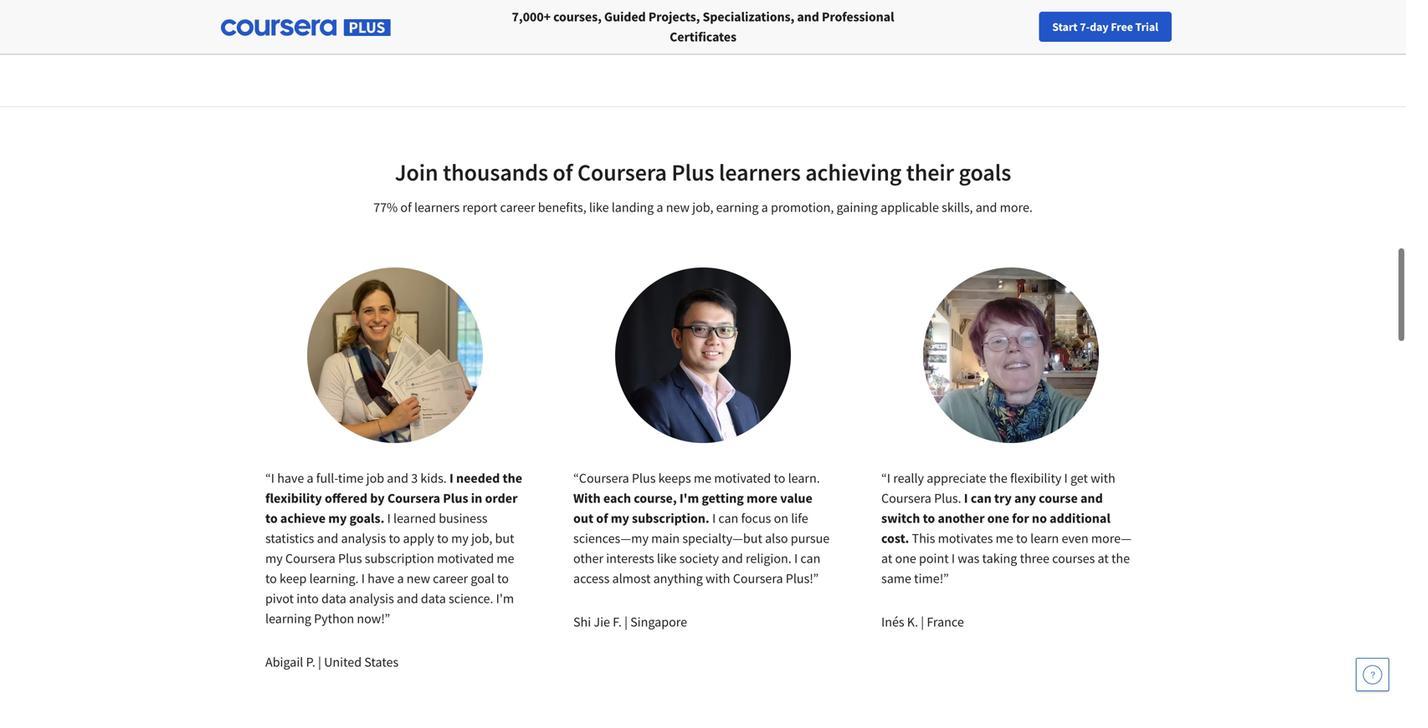 Task type: locate. For each thing, give the bounding box(es) containing it.
2 horizontal spatial |
[[921, 614, 924, 631]]

learn.
[[788, 470, 820, 487]]

1 horizontal spatial job,
[[692, 199, 714, 216]]

religion.
[[746, 551, 792, 567]]

analysis down goals.
[[341, 531, 386, 547]]

me down but
[[497, 551, 514, 567]]

to up statistics
[[265, 511, 278, 527]]

0 vertical spatial like
[[589, 199, 609, 216]]

0 horizontal spatial at
[[881, 551, 892, 567]]

1 vertical spatial can
[[718, 511, 739, 527]]

1 horizontal spatial the
[[989, 470, 1008, 487]]

1 horizontal spatial at
[[1098, 551, 1109, 567]]

interests
[[606, 551, 654, 567]]

2 vertical spatial me
[[497, 551, 514, 567]]

to inside coursera plus keeps me motivated to learn. with each course, i'm getting more value out of my subscription.
[[774, 470, 785, 487]]

2 at from the left
[[1098, 551, 1109, 567]]

to inside the i can try any course and switch to another one for no additional cost.
[[923, 511, 935, 527]]

coursera inside i can focus on life sciences—my main specialty—but also pursue other interests like society and religion. i can access almost anything with coursera plus!
[[733, 571, 783, 588]]

order
[[485, 490, 518, 507]]

a down subscription
[[397, 571, 404, 588]]

job, inside i learned business statistics and analysis to apply to my job, but my coursera plus subscription motivated me to keep learning. i have a new career goal to pivot into data analysis and data science. i'm learning python now!
[[471, 531, 492, 547]]

motivated up the goal
[[437, 551, 494, 567]]

join
[[395, 158, 438, 187]]

pivot
[[265, 591, 294, 608]]

1 vertical spatial new
[[407, 571, 430, 588]]

motivated up more
[[714, 470, 771, 487]]

get
[[1070, 470, 1088, 487]]

analysis up "now!"
[[349, 591, 394, 608]]

3
[[411, 470, 418, 487]]

1 vertical spatial learners
[[414, 199, 460, 216]]

1 horizontal spatial can
[[801, 551, 821, 567]]

cost.
[[881, 531, 909, 547]]

with
[[1091, 470, 1115, 487], [706, 571, 730, 588]]

with down "society"
[[706, 571, 730, 588]]

new down join thousands of coursera plus learners achieving their goals
[[666, 199, 690, 216]]

a right earning on the right top
[[761, 199, 768, 216]]

coursera down the '3'
[[387, 490, 440, 507]]

and down specialty—but
[[722, 551, 743, 567]]

the down the more—
[[1112, 551, 1130, 567]]

2 data from the left
[[421, 591, 446, 608]]

1 vertical spatial have
[[368, 571, 394, 588]]

2 horizontal spatial the
[[1112, 551, 1130, 567]]

new
[[666, 199, 690, 216], [407, 571, 430, 588]]

| right k.
[[921, 614, 924, 631]]

i left the 'really' on the right bottom of page
[[887, 470, 891, 487]]

flexibility up any
[[1010, 470, 1062, 487]]

0 horizontal spatial with
[[706, 571, 730, 588]]

1 vertical spatial job,
[[471, 531, 492, 547]]

and right arts on the right top of the page
[[956, 25, 977, 41]]

|
[[624, 614, 628, 631], [921, 614, 924, 631], [318, 655, 321, 671]]

i can try any course and switch to another one for no additional cost.
[[881, 490, 1111, 547]]

0 horizontal spatial data
[[321, 591, 346, 608]]

0 vertical spatial motivated
[[714, 470, 771, 487]]

coursera down the 'really' on the right bottom of page
[[881, 490, 931, 507]]

2 vertical spatial of
[[596, 511, 608, 527]]

2 horizontal spatial me
[[996, 531, 1014, 547]]

1 vertical spatial flexibility
[[265, 490, 322, 507]]

i'm right science.
[[496, 591, 514, 608]]

to up this
[[923, 511, 935, 527]]

flexibility up achieve
[[265, 490, 322, 507]]

0 horizontal spatial can
[[718, 511, 739, 527]]

77% of learners report career benefits, like landing a new job, earning a promotion, gaining applicable skills, and more.
[[373, 199, 1033, 216]]

coursera up keep
[[285, 551, 335, 567]]

can down getting
[[718, 511, 739, 527]]

2 vertical spatial can
[[801, 551, 821, 567]]

one inside the i can try any course and switch to another one for no additional cost.
[[987, 511, 1009, 527]]

coursera down religion.
[[733, 571, 783, 588]]

p.
[[306, 655, 315, 671]]

have left full-
[[277, 470, 304, 487]]

science
[[547, 25, 588, 41], [644, 25, 685, 41]]

to right the goal
[[497, 571, 509, 588]]

to right 'apply'
[[437, 531, 449, 547]]

1 vertical spatial motivated
[[437, 551, 494, 567]]

plus inside i needed the flexibility offered by coursera plus in order to achieve my goals.
[[443, 490, 468, 507]]

0 horizontal spatial learners
[[414, 199, 460, 216]]

1 horizontal spatial data
[[421, 591, 446, 608]]

1 vertical spatial analysis
[[349, 591, 394, 608]]

data
[[615, 25, 641, 41]]

plus.
[[934, 490, 961, 507]]

professional
[[822, 8, 894, 25]]

projects,
[[648, 8, 700, 25]]

courses,
[[553, 8, 602, 25]]

1 horizontal spatial |
[[624, 614, 628, 631]]

appreciate
[[927, 470, 986, 487]]

data down the "learning." on the bottom
[[321, 591, 346, 608]]

new down subscription
[[407, 571, 430, 588]]

career
[[1122, 19, 1154, 34]]

goals.
[[349, 511, 385, 527]]

of up benefits,
[[553, 158, 573, 187]]

and right skills,
[[976, 199, 997, 216]]

7-
[[1080, 19, 1090, 34]]

free
[[1111, 19, 1133, 34]]

certificates
[[670, 28, 737, 45]]

of
[[553, 158, 573, 187], [400, 199, 412, 216], [596, 511, 608, 527]]

me inside i learned business statistics and analysis to apply to my job, but my coursera plus subscription motivated me to keep learning. i have a new career goal to pivot into data analysis and data science. i'm learning python now!
[[497, 551, 514, 567]]

health
[[711, 25, 747, 41]]

at down the more—
[[1098, 551, 1109, 567]]

one
[[987, 511, 1009, 527], [895, 551, 916, 567]]

like down the main
[[657, 551, 677, 567]]

1 vertical spatial one
[[895, 551, 916, 567]]

to up pivot
[[265, 571, 277, 588]]

i left was
[[952, 551, 955, 567]]

0 horizontal spatial i'm
[[496, 591, 514, 608]]

2 horizontal spatial can
[[971, 490, 992, 507]]

0 vertical spatial learners
[[719, 158, 801, 187]]

have down subscription
[[368, 571, 394, 588]]

learners
[[719, 158, 801, 187], [414, 199, 460, 216]]

now!
[[357, 611, 384, 628]]

job,
[[692, 199, 714, 216], [471, 531, 492, 547]]

0 horizontal spatial career
[[433, 571, 468, 588]]

the
[[503, 470, 522, 487], [989, 470, 1008, 487], [1112, 551, 1130, 567]]

career right 'report'
[[500, 199, 535, 216]]

have
[[277, 470, 304, 487], [368, 571, 394, 588]]

0 horizontal spatial like
[[589, 199, 609, 216]]

| for this motivates me to learn even more— at one point i was taking three courses at the same time!
[[921, 614, 924, 631]]

job, for but
[[471, 531, 492, 547]]

1 vertical spatial career
[[433, 571, 468, 588]]

can down 'pursue' at the bottom right of the page
[[801, 551, 821, 567]]

like
[[589, 199, 609, 216], [657, 551, 677, 567]]

flexibility
[[1010, 470, 1062, 487], [265, 490, 322, 507]]

None search field
[[230, 10, 632, 44]]

goals
[[959, 158, 1011, 187]]

plus up the "learning." on the bottom
[[338, 551, 362, 567]]

like left landing at the top of the page
[[589, 199, 609, 216]]

1 vertical spatial me
[[996, 531, 1014, 547]]

one up same
[[895, 551, 916, 567]]

i left full-
[[271, 470, 275, 487]]

of right 77%
[[400, 199, 412, 216]]

life
[[791, 511, 808, 527]]

2 horizontal spatial of
[[596, 511, 608, 527]]

1 vertical spatial of
[[400, 199, 412, 216]]

0 horizontal spatial |
[[318, 655, 321, 671]]

i inside the i can try any course and switch to another one for no additional cost.
[[964, 490, 968, 507]]

one inside this motivates me to learn even more— at one point i was taking three courses at the same time!
[[895, 551, 916, 567]]

coursera plus image
[[221, 19, 391, 36]]

can left try
[[971, 490, 992, 507]]

learners down join on the left top of page
[[414, 199, 460, 216]]

1 horizontal spatial career
[[500, 199, 535, 216]]

plus up 77% of learners report career benefits, like landing a new job, earning a promotion, gaining applicable skills, and more.
[[672, 158, 714, 187]]

| right f.
[[624, 614, 628, 631]]

1 vertical spatial with
[[706, 571, 730, 588]]

singapore
[[630, 614, 687, 631]]

science right computer
[[547, 25, 588, 41]]

0 vertical spatial job,
[[692, 199, 714, 216]]

0 horizontal spatial of
[[400, 199, 412, 216]]

job, left but
[[471, 531, 492, 547]]

0 vertical spatial flexibility
[[1010, 470, 1062, 487]]

coursera plus keeps me motivated to learn. with each course, i'm getting more value out of my subscription.
[[573, 470, 820, 527]]

0 vertical spatial career
[[500, 199, 535, 216]]

0 vertical spatial with
[[1091, 470, 1115, 487]]

1 horizontal spatial me
[[694, 470, 712, 487]]

can inside the i can try any course and switch to another one for no additional cost.
[[971, 490, 992, 507]]

gaining
[[837, 199, 878, 216]]

to down for on the bottom of the page
[[1016, 531, 1028, 547]]

for
[[1012, 511, 1029, 527]]

me up taking
[[996, 531, 1014, 547]]

i up plus!
[[794, 551, 798, 567]]

one down try
[[987, 511, 1009, 527]]

0 horizontal spatial me
[[497, 551, 514, 567]]

of right out
[[596, 511, 608, 527]]

also
[[765, 531, 788, 547]]

i left get
[[1064, 470, 1068, 487]]

career
[[500, 199, 535, 216], [433, 571, 468, 588]]

1 horizontal spatial with
[[1091, 470, 1115, 487]]

keep
[[280, 571, 307, 588]]

science for data science
[[644, 25, 685, 41]]

coursera inside i really appreciate the flexibility i get with coursera plus.
[[881, 490, 931, 507]]

0 horizontal spatial flexibility
[[265, 490, 322, 507]]

any
[[1015, 490, 1036, 507]]

1 vertical spatial like
[[657, 551, 677, 567]]

0 horizontal spatial new
[[407, 571, 430, 588]]

science right data
[[644, 25, 685, 41]]

learner image abigail p. image
[[307, 268, 483, 444]]

science for computer science
[[547, 25, 588, 41]]

1 horizontal spatial like
[[657, 551, 677, 567]]

1 horizontal spatial motivated
[[714, 470, 771, 487]]

same
[[881, 571, 911, 588]]

start
[[1052, 19, 1078, 34]]

and inside 7,000+ courses, guided projects, specializations, and professional certificates
[[797, 8, 819, 25]]

analysis
[[341, 531, 386, 547], [349, 591, 394, 608]]

in
[[471, 490, 482, 507]]

plus up course,
[[632, 470, 656, 487]]

my down statistics
[[265, 551, 283, 567]]

the up order
[[503, 470, 522, 487]]

0 vertical spatial i'm
[[680, 490, 699, 507]]

landing
[[612, 199, 654, 216]]

1 horizontal spatial learners
[[719, 158, 801, 187]]

a inside i learned business statistics and analysis to apply to my job, but my coursera plus subscription motivated me to keep learning. i have a new career goal to pivot into data analysis and data science. i'm learning python now!
[[397, 571, 404, 588]]

0 vertical spatial me
[[694, 470, 712, 487]]

the inside this motivates me to learn even more— at one point i was taking three courses at the same time!
[[1112, 551, 1130, 567]]

i
[[271, 470, 275, 487], [449, 470, 453, 487], [887, 470, 891, 487], [1064, 470, 1068, 487], [964, 490, 968, 507], [387, 511, 391, 527], [712, 511, 716, 527], [794, 551, 798, 567], [952, 551, 955, 567], [361, 571, 365, 588]]

job, left earning on the right top
[[692, 199, 714, 216]]

subscription.
[[632, 511, 710, 527]]

1 horizontal spatial science
[[644, 25, 685, 41]]

i inside i needed the flexibility offered by coursera plus in order to achieve my goals.
[[449, 470, 453, 487]]

0 horizontal spatial motivated
[[437, 551, 494, 567]]

find your new career link
[[1041, 17, 1163, 38]]

sciences—my
[[573, 531, 649, 547]]

1 horizontal spatial one
[[987, 511, 1009, 527]]

statistics
[[265, 531, 314, 547]]

i'm inside i learned business statistics and analysis to apply to my job, but my coursera plus subscription motivated me to keep learning. i have a new career goal to pivot into data analysis and data science. i'm learning python now!
[[496, 591, 514, 608]]

with
[[573, 490, 601, 507]]

0 vertical spatial new
[[666, 199, 690, 216]]

learners up earning on the right top
[[719, 158, 801, 187]]

a right landing at the top of the page
[[657, 199, 663, 216]]

my down offered
[[328, 511, 347, 527]]

i can focus on life sciences—my main specialty—but also pursue other interests like society and religion. i can access almost anything with coursera plus!
[[573, 511, 830, 588]]

i'm down keeps
[[680, 490, 699, 507]]

career up science.
[[433, 571, 468, 588]]

1 horizontal spatial new
[[666, 199, 690, 216]]

course
[[1039, 490, 1078, 507]]

this motivates me to learn even more— at one point i was taking three courses at the same time!
[[881, 531, 1132, 588]]

with right get
[[1091, 470, 1115, 487]]

1 science from the left
[[547, 25, 588, 41]]

me right keeps
[[694, 470, 712, 487]]

to up subscription
[[389, 531, 400, 547]]

by
[[370, 490, 385, 507]]

learner image inés k. image
[[923, 268, 1099, 444]]

1 horizontal spatial i'm
[[680, 490, 699, 507]]

and left the professional
[[797, 8, 819, 25]]

data left science.
[[421, 591, 446, 608]]

motivated inside coursera plus keeps me motivated to learn. with each course, i'm getting more value out of my subscription.
[[714, 470, 771, 487]]

coursera up each
[[579, 470, 629, 487]]

and up additional
[[1081, 490, 1103, 507]]

business
[[439, 511, 488, 527]]

science.
[[449, 591, 493, 608]]

at down the cost. on the right of page
[[881, 551, 892, 567]]

of inside coursera plus keeps me motivated to learn. with each course, i'm getting more value out of my subscription.
[[596, 511, 608, 527]]

0 horizontal spatial one
[[895, 551, 916, 567]]

plus left the in
[[443, 490, 468, 507]]

me
[[694, 470, 712, 487], [996, 531, 1014, 547], [497, 551, 514, 567]]

0 horizontal spatial have
[[277, 470, 304, 487]]

0 vertical spatial one
[[987, 511, 1009, 527]]

2 science from the left
[[644, 25, 685, 41]]

my down each
[[611, 511, 629, 527]]

0 horizontal spatial job,
[[471, 531, 492, 547]]

to left learn. at the right
[[774, 470, 785, 487]]

anything
[[653, 571, 703, 588]]

like inside i can focus on life sciences—my main specialty—but also pursue other interests like society and religion. i can access almost anything with coursera plus!
[[657, 551, 677, 567]]

united
[[324, 655, 362, 671]]

1 horizontal spatial flexibility
[[1010, 470, 1062, 487]]

data
[[321, 591, 346, 608], [421, 591, 446, 608]]

0 horizontal spatial science
[[547, 25, 588, 41]]

i right kids. at the bottom
[[449, 470, 453, 487]]

to
[[774, 470, 785, 487], [265, 511, 278, 527], [923, 511, 935, 527], [389, 531, 400, 547], [437, 531, 449, 547], [1016, 531, 1028, 547], [265, 571, 277, 588], [497, 571, 509, 588]]

other
[[573, 551, 603, 567]]

| right p. in the bottom left of the page
[[318, 655, 321, 671]]

can for focus
[[718, 511, 739, 527]]

keeps
[[658, 470, 691, 487]]

humanities
[[980, 25, 1043, 41]]

0 horizontal spatial the
[[503, 470, 522, 487]]

getting
[[702, 490, 744, 507]]

i learned business statistics and analysis to apply to my job, but my coursera plus subscription motivated me to keep learning. i have a new career goal to pivot into data analysis and data science. i'm learning python now!
[[265, 511, 514, 628]]

the up try
[[989, 470, 1008, 487]]

i right plus. at the bottom of page
[[964, 490, 968, 507]]

me inside coursera plus keeps me motivated to learn. with each course, i'm getting more value out of my subscription.
[[694, 470, 712, 487]]

0 vertical spatial of
[[553, 158, 573, 187]]

plus
[[672, 158, 714, 187], [632, 470, 656, 487], [443, 490, 468, 507], [338, 551, 362, 567]]

plus inside coursera plus keeps me motivated to learn. with each course, i'm getting more value out of my subscription.
[[632, 470, 656, 487]]

1 vertical spatial i'm
[[496, 591, 514, 608]]

0 vertical spatial can
[[971, 490, 992, 507]]

0 vertical spatial analysis
[[341, 531, 386, 547]]

1 horizontal spatial have
[[368, 571, 394, 588]]

learner image shi jie f. image
[[615, 268, 791, 444]]



Task type: vqa. For each thing, say whether or not it's contained in the screenshot.
the raises,
no



Task type: describe. For each thing, give the bounding box(es) containing it.
and left the '3'
[[387, 470, 408, 487]]

coursera inside coursera plus keeps me motivated to learn. with each course, i'm getting more value out of my subscription.
[[579, 470, 629, 487]]

no
[[1032, 511, 1047, 527]]

point
[[919, 551, 949, 567]]

really
[[893, 470, 924, 487]]

promotion,
[[771, 199, 834, 216]]

trial
[[1135, 19, 1158, 34]]

learning
[[265, 611, 311, 628]]

earning
[[716, 199, 759, 216]]

health button
[[701, 21, 757, 44]]

my inside coursera plus keeps me motivated to learn. with each course, i'm getting more value out of my subscription.
[[611, 511, 629, 527]]

arts
[[932, 25, 953, 41]]

find your new career
[[1049, 19, 1154, 34]]

have inside i learned business statistics and analysis to apply to my job, but my coursera plus subscription motivated me to keep learning. i have a new career goal to pivot into data analysis and data science. i'm learning python now!
[[368, 571, 394, 588]]

join thousands of coursera plus learners achieving their goals
[[395, 158, 1011, 187]]

apply
[[403, 531, 434, 547]]

with inside i can focus on life sciences—my main specialty—but also pursue other interests like society and religion. i can access almost anything with coursera plus!
[[706, 571, 730, 588]]

my inside i needed the flexibility offered by coursera plus in order to achieve my goals.
[[328, 511, 347, 527]]

technology
[[842, 25, 905, 41]]

specializations,
[[703, 8, 795, 25]]

time!
[[914, 571, 943, 588]]

achieving
[[805, 158, 902, 187]]

to inside i needed the flexibility offered by coursera plus in order to achieve my goals.
[[265, 511, 278, 527]]

subscription
[[365, 551, 434, 567]]

| for i learned business statistics and analysis to apply to my job, but my coursera plus subscription motivated me to keep learning. i have a new career goal to pivot into data analysis and data science. i'm learning python now!
[[318, 655, 321, 671]]

1 data from the left
[[321, 591, 346, 608]]

more
[[747, 490, 778, 507]]

and down achieve
[[317, 531, 338, 547]]

report
[[462, 199, 497, 216]]

the inside i really appreciate the flexibility i get with coursera plus.
[[989, 470, 1008, 487]]

abigail
[[265, 655, 303, 671]]

k.
[[907, 614, 918, 631]]

society
[[679, 551, 719, 567]]

computer
[[489, 25, 544, 41]]

this
[[912, 531, 935, 547]]

kids.
[[420, 470, 447, 487]]

plus inside i learned business statistics and analysis to apply to my job, but my coursera plus subscription motivated me to keep learning. i have a new career goal to pivot into data analysis and data science. i'm learning python now!
[[338, 551, 362, 567]]

course,
[[634, 490, 677, 507]]

career inside i learned business statistics and analysis to apply to my job, but my coursera plus subscription motivated me to keep learning. i have a new career goal to pivot into data analysis and data science. i'm learning python now!
[[433, 571, 468, 588]]

focus
[[741, 511, 771, 527]]

out
[[573, 511, 594, 527]]

help center image
[[1363, 665, 1383, 686]]

popular
[[346, 26, 394, 39]]

access
[[573, 571, 610, 588]]

find
[[1049, 19, 1071, 34]]

to inside this motivates me to learn even more— at one point i was taking three courses at the same time!
[[1016, 531, 1028, 547]]

benefits,
[[538, 199, 587, 216]]

shi jie f. | singapore
[[573, 614, 687, 631]]

motivated inside i learned business statistics and analysis to apply to my job, but my coursera plus subscription motivated me to keep learning. i have a new career goal to pivot into data analysis and data science. i'm learning python now!
[[437, 551, 494, 567]]

more—
[[1091, 531, 1132, 547]]

learn
[[1030, 531, 1059, 547]]

can for try
[[971, 490, 992, 507]]

your
[[1073, 19, 1095, 34]]

i up specialty—but
[[712, 511, 716, 527]]

coursera up landing at the top of the page
[[577, 158, 667, 187]]

inés
[[881, 614, 904, 631]]

time
[[338, 470, 364, 487]]

achieve
[[280, 511, 326, 527]]

1 at from the left
[[881, 551, 892, 567]]

more.
[[1000, 199, 1033, 216]]

new
[[1098, 19, 1120, 34]]

almost
[[612, 571, 651, 588]]

another
[[938, 511, 985, 527]]

arts and humanities
[[932, 25, 1043, 41]]

guided
[[604, 8, 646, 25]]

me inside this motivates me to learn even more— at one point i was taking three courses at the same time!
[[996, 531, 1014, 547]]

i right goals.
[[387, 511, 391, 527]]

i right the "learning." on the bottom
[[361, 571, 365, 588]]

the inside i needed the flexibility offered by coursera plus in order to achieve my goals.
[[503, 470, 522, 487]]

with inside i really appreciate the flexibility i get with coursera plus.
[[1091, 470, 1115, 487]]

motivates
[[938, 531, 993, 547]]

arts and humanities button
[[921, 21, 1053, 44]]

computer science button
[[479, 21, 598, 44]]

day
[[1090, 19, 1109, 34]]

shi
[[573, 614, 591, 631]]

my down "business"
[[451, 531, 469, 547]]

0 vertical spatial have
[[277, 470, 304, 487]]

data science
[[615, 25, 685, 41]]

goal
[[471, 571, 495, 588]]

job
[[366, 470, 384, 487]]

job, for earning
[[692, 199, 714, 216]]

even
[[1062, 531, 1089, 547]]

learning.
[[309, 571, 359, 588]]

1 horizontal spatial of
[[553, 158, 573, 187]]

and down subscription
[[397, 591, 418, 608]]

on
[[774, 511, 788, 527]]

flexibility inside i needed the flexibility offered by coursera plus in order to achieve my goals.
[[265, 490, 322, 507]]

switch
[[881, 511, 920, 527]]

main
[[651, 531, 680, 547]]

coursera inside i needed the flexibility offered by coursera plus in order to achieve my goals.
[[387, 490, 440, 507]]

i have a full-time job and 3 kids.
[[271, 470, 449, 487]]

thousands
[[443, 158, 548, 187]]

and inside i can focus on life sciences—my main specialty—but also pursue other interests like society and religion. i can access almost anything with coursera plus!
[[722, 551, 743, 567]]

i inside this motivates me to learn even more— at one point i was taking three courses at the same time!
[[952, 551, 955, 567]]

applicable
[[881, 199, 939, 216]]

and inside the i can try any course and switch to another one for no additional cost.
[[1081, 490, 1103, 507]]

i'm inside coursera plus keeps me motivated to learn. with each course, i'm getting more value out of my subscription.
[[680, 490, 699, 507]]

offered
[[325, 490, 367, 507]]

courses
[[1052, 551, 1095, 567]]

taking
[[982, 551, 1017, 567]]

flexibility inside i really appreciate the flexibility i get with coursera plus.
[[1010, 470, 1062, 487]]

was
[[958, 551, 980, 567]]

plus!
[[786, 571, 813, 588]]

i really appreciate the flexibility i get with coursera plus.
[[881, 470, 1115, 507]]

and inside button
[[956, 25, 977, 41]]

value
[[780, 490, 813, 507]]

a left full-
[[307, 470, 314, 487]]

abigail p. | united states
[[265, 655, 399, 671]]

new inside i learned business statistics and analysis to apply to my job, but my coursera plus subscription motivated me to keep learning. i have a new career goal to pivot into data analysis and data science. i'm learning python now!
[[407, 571, 430, 588]]

specialty—but
[[682, 531, 762, 547]]

computer science
[[489, 25, 588, 41]]

coursera inside i learned business statistics and analysis to apply to my job, but my coursera plus subscription motivated me to keep learning. i have a new career goal to pivot into data analysis and data science. i'm learning python now!
[[285, 551, 335, 567]]



